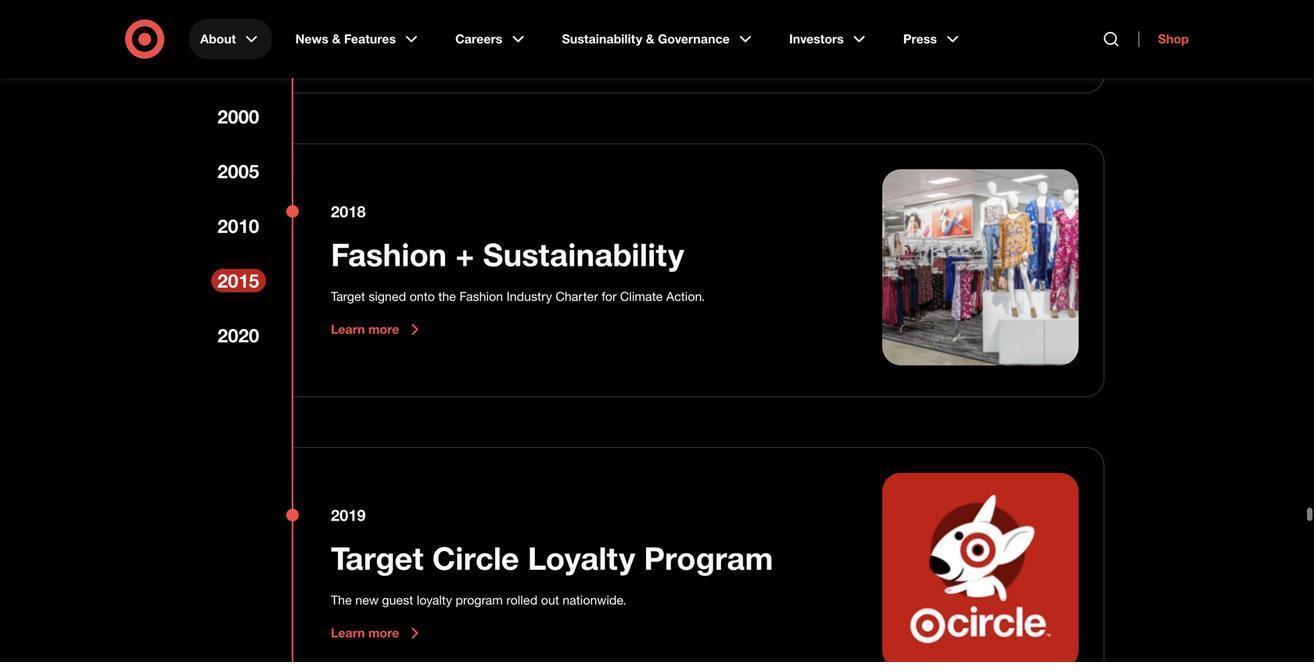 Task type: describe. For each thing, give the bounding box(es) containing it.
investors link
[[778, 19, 880, 59]]

learn more button for fashion
[[331, 321, 424, 339]]

program
[[456, 593, 503, 608]]

a store with a variety of clothing image
[[883, 169, 1079, 366]]

onto
[[410, 289, 435, 305]]

industry
[[507, 289, 552, 305]]

news & features
[[295, 31, 396, 47]]

investors
[[789, 31, 844, 47]]

governance
[[658, 31, 730, 47]]

press
[[903, 31, 937, 47]]

1 more from the top
[[369, 38, 399, 53]]

2020
[[218, 324, 259, 347]]

action.
[[666, 289, 705, 305]]

climate
[[620, 289, 663, 305]]

more for target
[[369, 626, 399, 641]]

1 learn from the top
[[331, 38, 365, 53]]

2018
[[331, 202, 366, 221]]

learn for target
[[331, 626, 365, 641]]

loyalty
[[417, 593, 452, 608]]

2005 link
[[211, 160, 266, 183]]

out
[[541, 593, 559, 608]]

press link
[[892, 19, 973, 59]]

2015
[[218, 270, 259, 292]]

2010
[[218, 215, 259, 237]]

target for target circle loyalty program
[[331, 540, 424, 578]]

2010 link
[[211, 214, 266, 238]]

the new guest loyalty program rolled out nationwide.
[[331, 593, 627, 608]]

guest
[[382, 593, 413, 608]]

program
[[644, 540, 773, 578]]

shop link
[[1139, 31, 1189, 47]]

fashion + sustainability
[[331, 236, 684, 274]]

2000
[[218, 105, 259, 128]]

careers link
[[444, 19, 539, 59]]

target circle loyalty program
[[331, 540, 773, 578]]



Task type: vqa. For each thing, say whether or not it's contained in the screenshot.
onto
yes



Task type: locate. For each thing, give the bounding box(es) containing it.
more
[[369, 38, 399, 53], [369, 322, 399, 337], [369, 626, 399, 641]]

learn more button
[[331, 36, 424, 55], [331, 321, 424, 339], [331, 625, 424, 643]]

learn more down signed
[[331, 322, 399, 337]]

1 vertical spatial target
[[331, 540, 424, 578]]

signed
[[369, 289, 406, 305]]

learn more
[[331, 38, 399, 53], [331, 322, 399, 337], [331, 626, 399, 641]]

2 vertical spatial more
[[369, 626, 399, 641]]

1 vertical spatial fashion
[[460, 289, 503, 305]]

0 vertical spatial more
[[369, 38, 399, 53]]

2 learn more from the top
[[331, 322, 399, 337]]

the
[[438, 289, 456, 305]]

shop
[[1158, 31, 1189, 47]]

0 vertical spatial fashion
[[331, 236, 447, 274]]

2000 link
[[211, 105, 266, 128]]

about
[[200, 31, 236, 47]]

more down guest
[[369, 626, 399, 641]]

target for target signed onto the fashion industry charter for climate action.
[[331, 289, 365, 305]]

fashion
[[331, 236, 447, 274], [460, 289, 503, 305]]

fashion + sustainability button
[[331, 235, 684, 274]]

more right news
[[369, 38, 399, 53]]

0 horizontal spatial &
[[332, 31, 341, 47]]

3 more from the top
[[369, 626, 399, 641]]

1 learn more button from the top
[[331, 36, 424, 55]]

2005
[[218, 160, 259, 183]]

3 learn from the top
[[331, 626, 365, 641]]

learn more button for target
[[331, 625, 424, 643]]

2015 link
[[211, 269, 266, 293]]

& left governance
[[646, 31, 655, 47]]

sustainability & governance
[[562, 31, 730, 47]]

learn
[[331, 38, 365, 53], [331, 322, 365, 337], [331, 626, 365, 641]]

target up new
[[331, 540, 424, 578]]

careers
[[455, 31, 503, 47]]

2 learn more button from the top
[[331, 321, 424, 339]]

0 vertical spatial target
[[331, 289, 365, 305]]

the
[[331, 593, 352, 608]]

2 target from the top
[[331, 540, 424, 578]]

2 & from the left
[[646, 31, 655, 47]]

sustainability
[[562, 31, 643, 47], [483, 236, 684, 274]]

& for governance
[[646, 31, 655, 47]]

1 learn more from the top
[[331, 38, 399, 53]]

circle
[[432, 540, 519, 578]]

0 vertical spatial learn more
[[331, 38, 399, 53]]

2 vertical spatial learn
[[331, 626, 365, 641]]

news & features link
[[285, 19, 432, 59]]

1 vertical spatial learn more
[[331, 322, 399, 337]]

fashion inside button
[[331, 236, 447, 274]]

charter
[[556, 289, 598, 305]]

new
[[355, 593, 379, 608]]

learn more down new
[[331, 626, 399, 641]]

learn more right news
[[331, 38, 399, 53]]

learn more button right news
[[331, 36, 424, 55]]

learn for fashion
[[331, 322, 365, 337]]

fashion up signed
[[331, 236, 447, 274]]

0 vertical spatial learn more button
[[331, 36, 424, 55]]

1 horizontal spatial &
[[646, 31, 655, 47]]

about link
[[189, 19, 272, 59]]

learn more button down signed
[[331, 321, 424, 339]]

2 vertical spatial learn more
[[331, 626, 399, 641]]

sustainability & governance link
[[551, 19, 766, 59]]

+
[[456, 236, 474, 274]]

0 horizontal spatial fashion
[[331, 236, 447, 274]]

sustainability inside fashion + sustainability button
[[483, 236, 684, 274]]

2 learn from the top
[[331, 322, 365, 337]]

target circle loyalty program button
[[331, 539, 773, 578]]

news
[[295, 31, 329, 47]]

target
[[331, 289, 365, 305], [331, 540, 424, 578]]

target signed onto the fashion industry charter for climate action.
[[331, 289, 705, 305]]

1 & from the left
[[332, 31, 341, 47]]

learn more for target circle loyalty program
[[331, 626, 399, 641]]

1 vertical spatial more
[[369, 322, 399, 337]]

logo image
[[883, 473, 1079, 663]]

2 more from the top
[[369, 322, 399, 337]]

sustainability inside sustainability & governance link
[[562, 31, 643, 47]]

&
[[332, 31, 341, 47], [646, 31, 655, 47]]

& for features
[[332, 31, 341, 47]]

0 vertical spatial learn
[[331, 38, 365, 53]]

1 horizontal spatial fashion
[[460, 289, 503, 305]]

learn more button down new
[[331, 625, 424, 643]]

rolled
[[507, 593, 538, 608]]

loyalty
[[528, 540, 635, 578]]

fashion right the
[[460, 289, 503, 305]]

1 vertical spatial learn more button
[[331, 321, 424, 339]]

2019
[[331, 506, 366, 525]]

target inside target circle loyalty program "button"
[[331, 540, 424, 578]]

more down signed
[[369, 322, 399, 337]]

3 learn more button from the top
[[331, 625, 424, 643]]

learn more for fashion + sustainability
[[331, 322, 399, 337]]

target left signed
[[331, 289, 365, 305]]

2 vertical spatial learn more button
[[331, 625, 424, 643]]

features
[[344, 31, 396, 47]]

2020 link
[[211, 324, 266, 347]]

& right news
[[332, 31, 341, 47]]

for
[[602, 289, 617, 305]]

1 target from the top
[[331, 289, 365, 305]]

3 learn more from the top
[[331, 626, 399, 641]]

nationwide.
[[563, 593, 627, 608]]

more for fashion
[[369, 322, 399, 337]]

0 vertical spatial sustainability
[[562, 31, 643, 47]]

1 vertical spatial sustainability
[[483, 236, 684, 274]]

1 vertical spatial learn
[[331, 322, 365, 337]]



